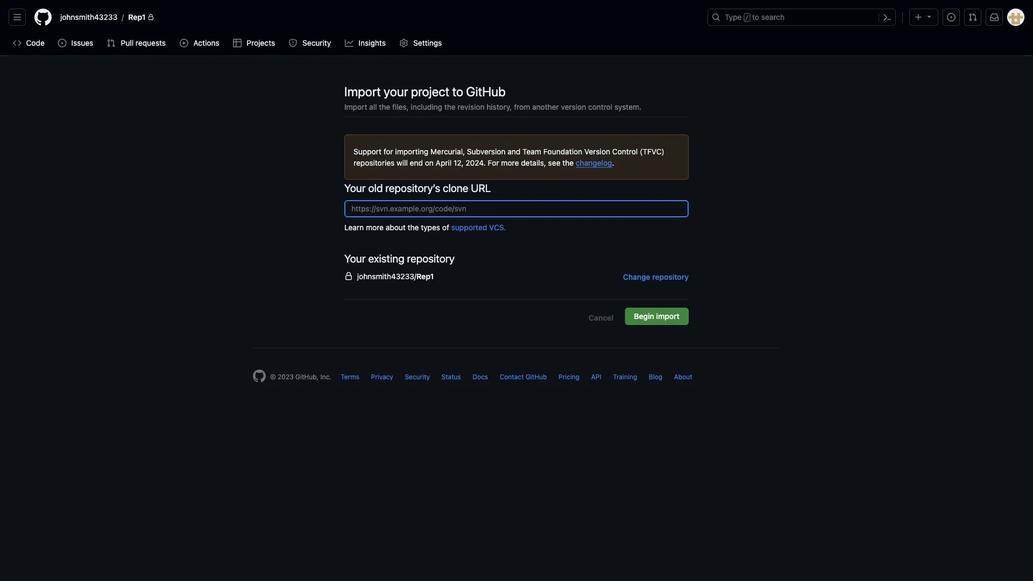 Task type: locate. For each thing, give the bounding box(es) containing it.
code image
[[13, 39, 22, 47]]

import
[[656, 312, 680, 321]]

supported
[[452, 223, 487, 232]]

mercurial,
[[431, 147, 465, 156]]

2 import from the top
[[345, 102, 367, 111]]

the left revision on the top left of the page
[[445, 102, 456, 111]]

1 horizontal spatial more
[[501, 158, 519, 167]]

/
[[122, 13, 124, 22], [745, 14, 749, 22]]

more right learn
[[366, 223, 384, 232]]

0 vertical spatial git pull request image
[[969, 13, 978, 22]]

repository down types
[[407, 252, 455, 265]]

0 horizontal spatial repository
[[407, 252, 455, 265]]

the down foundation
[[563, 158, 574, 167]]

1 vertical spatial security
[[405, 373, 430, 381]]

the inside support for importing mercurial, subversion and team foundation version control (tfvc) repositories will end     on april 12, 2024. for more details, see the
[[563, 158, 574, 167]]

repository's
[[386, 181, 440, 194]]

list
[[56, 9, 701, 26]]

0 vertical spatial more
[[501, 158, 519, 167]]

1 vertical spatial your
[[345, 252, 366, 265]]

github right contact
[[526, 373, 547, 381]]

team
[[523, 147, 542, 156]]

1 vertical spatial github
[[526, 373, 547, 381]]

begin
[[634, 312, 655, 321]]

0 horizontal spatial to
[[453, 84, 463, 99]]

import
[[345, 84, 381, 99], [345, 102, 367, 111]]

security link left "status"
[[405, 373, 430, 381]]

change repository link
[[623, 271, 689, 283]]

blog link
[[649, 373, 663, 381]]

0 vertical spatial import
[[345, 84, 381, 99]]

list containing johnsmith43233 /
[[56, 9, 701, 26]]

triangle down image
[[925, 12, 934, 21]]

control
[[613, 147, 638, 156]]

revision
[[458, 102, 485, 111]]

1 your from the top
[[345, 181, 366, 194]]

1 vertical spatial to
[[453, 84, 463, 99]]

your left old
[[345, 181, 366, 194]]

import up all
[[345, 84, 381, 99]]

all
[[369, 102, 377, 111]]

clone
[[443, 181, 469, 194]]

rep1 down your existing repository
[[417, 272, 434, 281]]

1 horizontal spatial github
[[526, 373, 547, 381]]

blog
[[649, 373, 663, 381]]

changelog
[[576, 158, 612, 167]]

the
[[379, 102, 390, 111], [445, 102, 456, 111], [563, 158, 574, 167], [408, 223, 419, 232]]

1 horizontal spatial rep1
[[417, 272, 434, 281]]

to left search on the right top of page
[[753, 13, 760, 22]]

security link left graph image
[[285, 35, 336, 51]]

security left "status"
[[405, 373, 430, 381]]

issues
[[71, 38, 93, 47]]

import left all
[[345, 102, 367, 111]]

version
[[561, 102, 586, 111]]

security right shield icon at the left of the page
[[303, 38, 331, 47]]

settings link
[[395, 35, 447, 51]]

git pull request image left pull
[[107, 39, 115, 47]]

projects
[[247, 38, 275, 47]]

0 horizontal spatial rep1
[[128, 13, 146, 22]]

github up history, at the top left of the page
[[466, 84, 506, 99]]

gear image
[[400, 39, 408, 47]]

1 import from the top
[[345, 84, 381, 99]]

2 your from the top
[[345, 252, 366, 265]]

1 vertical spatial import
[[345, 102, 367, 111]]

command palette image
[[883, 13, 892, 22]]

terms link
[[341, 373, 360, 381]]

1 vertical spatial repository
[[653, 272, 689, 281]]

project
[[411, 84, 450, 99]]

your old repository's clone url
[[345, 181, 491, 194]]

april
[[436, 158, 452, 167]]

repository
[[407, 252, 455, 265], [653, 272, 689, 281]]

existing
[[368, 252, 405, 265]]

git pull request image
[[969, 13, 978, 22], [107, 39, 115, 47]]

github
[[466, 84, 506, 99], [526, 373, 547, 381]]

more
[[501, 158, 519, 167], [366, 223, 384, 232]]

0 horizontal spatial more
[[366, 223, 384, 232]]

importing
[[395, 147, 429, 156]]

and
[[508, 147, 521, 156]]

contact github link
[[500, 373, 547, 381]]

footer
[[244, 348, 789, 410]]

repository right change
[[653, 272, 689, 281]]

training link
[[613, 373, 638, 381]]

cancel button
[[580, 310, 622, 326]]

subversion
[[467, 147, 506, 156]]

to
[[753, 13, 760, 22], [453, 84, 463, 99]]

foundation
[[544, 147, 583, 156]]

/ up pull
[[122, 13, 124, 22]]

0 vertical spatial your
[[345, 181, 366, 194]]

contact github
[[500, 373, 547, 381]]

vcs.
[[489, 223, 506, 232]]

0 horizontal spatial /
[[122, 13, 124, 22]]

1 horizontal spatial git pull request image
[[969, 13, 978, 22]]

0 horizontal spatial github
[[466, 84, 506, 99]]

git pull request image left notifications "image"
[[969, 13, 978, 22]]

git pull request image for issue opened image
[[107, 39, 115, 47]]

settings
[[413, 38, 442, 47]]

import your project to github import all the files, including the revision history, from another version control system.
[[345, 84, 642, 111]]

/ right type at the top right of page
[[745, 14, 749, 22]]

johnsmith43233
[[60, 13, 117, 22]]

change repository
[[623, 272, 689, 281]]

more down 'and'
[[501, 158, 519, 167]]

code
[[26, 38, 45, 47]]

contact
[[500, 373, 524, 381]]

pull requests
[[121, 38, 166, 47]]

search
[[762, 13, 785, 22]]

0 horizontal spatial security link
[[285, 35, 336, 51]]

plus image
[[915, 13, 923, 22]]

/ inside type / to search
[[745, 14, 749, 22]]

0 vertical spatial security link
[[285, 35, 336, 51]]

johnsmith43233 /
[[60, 13, 124, 22]]

1 horizontal spatial repository
[[653, 272, 689, 281]]

0 vertical spatial security
[[303, 38, 331, 47]]

/ inside johnsmith43233 /
[[122, 13, 124, 22]]

.
[[612, 158, 614, 167]]

git pull request image for issue opened icon
[[969, 13, 978, 22]]

rep1 left lock icon
[[128, 13, 146, 22]]

johnsmith43233/ rep1
[[355, 272, 434, 281]]

0 horizontal spatial git pull request image
[[107, 39, 115, 47]]

1 horizontal spatial security link
[[405, 373, 430, 381]]

to up revision on the top left of the page
[[453, 84, 463, 99]]

0 vertical spatial rep1
[[128, 13, 146, 22]]

1 horizontal spatial to
[[753, 13, 760, 22]]

footer containing © 2023 github, inc.
[[244, 348, 789, 410]]

about
[[674, 373, 693, 381]]

/ for johnsmith43233
[[122, 13, 124, 22]]

1 horizontal spatial /
[[745, 14, 749, 22]]

change
[[623, 272, 651, 281]]

security inside footer
[[405, 373, 430, 381]]

security
[[303, 38, 331, 47], [405, 373, 430, 381]]

projects link
[[229, 35, 280, 51]]

git pull request image inside pull requests link
[[107, 39, 115, 47]]

1 horizontal spatial security
[[405, 373, 430, 381]]

your up lock image
[[345, 252, 366, 265]]

files,
[[392, 102, 409, 111]]

the right all
[[379, 102, 390, 111]]

security link
[[285, 35, 336, 51], [405, 373, 430, 381]]

0 vertical spatial github
[[466, 84, 506, 99]]

insights link
[[341, 35, 391, 51]]

1 vertical spatial git pull request image
[[107, 39, 115, 47]]



Task type: describe. For each thing, give the bounding box(es) containing it.
inc.
[[321, 373, 332, 381]]

type / to search
[[725, 13, 785, 22]]

type
[[725, 13, 742, 22]]

api
[[591, 373, 602, 381]]

support for importing mercurial, subversion and team foundation version control (tfvc) repositories will end     on april 12, 2024. for more details, see the
[[354, 147, 665, 167]]

/ for type
[[745, 14, 749, 22]]

(tfvc)
[[640, 147, 665, 156]]

shield image
[[289, 39, 297, 47]]

learn
[[345, 223, 364, 232]]

issues link
[[53, 35, 98, 51]]

from
[[514, 102, 530, 111]]

12,
[[454, 158, 464, 167]]

github,
[[296, 373, 319, 381]]

0 vertical spatial to
[[753, 13, 760, 22]]

old
[[368, 181, 383, 194]]

requests
[[136, 38, 166, 47]]

© 2023 github, inc.
[[270, 373, 332, 381]]

0 vertical spatial repository
[[407, 252, 455, 265]]

status link
[[442, 373, 461, 381]]

will
[[397, 158, 408, 167]]

api link
[[591, 373, 602, 381]]

status
[[442, 373, 461, 381]]

of
[[442, 223, 449, 232]]

begin import
[[634, 312, 680, 321]]

2023
[[278, 373, 294, 381]]

see
[[548, 158, 561, 167]]

issue opened image
[[58, 39, 66, 47]]

more inside support for importing mercurial, subversion and team foundation version control (tfvc) repositories will end     on april 12, 2024. for more details, see the
[[501, 158, 519, 167]]

cancel
[[589, 314, 614, 322]]

another
[[532, 102, 559, 111]]

learn more about the types of supported vcs.
[[345, 223, 506, 232]]

your existing repository
[[345, 252, 455, 265]]

about
[[386, 223, 406, 232]]

repository inside change repository link
[[653, 272, 689, 281]]

version
[[585, 147, 611, 156]]

docs
[[473, 373, 488, 381]]

rep1 link
[[124, 9, 159, 26]]

support
[[354, 147, 382, 156]]

0 horizontal spatial security
[[303, 38, 331, 47]]

your for your old repository's clone url
[[345, 181, 366, 194]]

changelog .
[[576, 158, 614, 167]]

issue opened image
[[947, 13, 956, 22]]

pull requests link
[[103, 35, 171, 51]]

your for your existing repository
[[345, 252, 366, 265]]

privacy
[[371, 373, 393, 381]]

github inside "import your project to github import all the files, including the revision history, from another version control system."
[[466, 84, 506, 99]]

details,
[[521, 158, 546, 167]]

to inside "import your project to github import all the files, including the revision history, from another version control system."
[[453, 84, 463, 99]]

pricing
[[559, 373, 580, 381]]

lock image
[[148, 14, 154, 20]]

training
[[613, 373, 638, 381]]

including
[[411, 102, 443, 111]]

johnsmith43233 link
[[56, 9, 122, 26]]

1 vertical spatial rep1
[[417, 272, 434, 281]]

graph image
[[345, 39, 354, 47]]

for
[[384, 147, 393, 156]]

the left types
[[408, 223, 419, 232]]

play image
[[180, 39, 189, 47]]

1 vertical spatial more
[[366, 223, 384, 232]]

johnsmith43233/
[[357, 272, 417, 281]]

actions link
[[176, 35, 224, 51]]

control
[[588, 102, 613, 111]]

changelog link
[[576, 158, 612, 167]]

supported vcs. button
[[452, 222, 506, 233]]

docs link
[[473, 373, 488, 381]]

on
[[425, 158, 434, 167]]

privacy link
[[371, 373, 393, 381]]

history,
[[487, 102, 512, 111]]

begin import button
[[625, 308, 689, 325]]

homepage image
[[34, 9, 52, 26]]

github inside footer
[[526, 373, 547, 381]]

lock image
[[345, 272, 353, 281]]

table image
[[233, 39, 242, 47]]

1 vertical spatial security link
[[405, 373, 430, 381]]

for
[[488, 158, 499, 167]]

url
[[471, 181, 491, 194]]

code link
[[9, 35, 49, 51]]

your
[[384, 84, 408, 99]]

2024.
[[466, 158, 486, 167]]

end
[[410, 158, 423, 167]]

notifications image
[[991, 13, 999, 22]]

about link
[[674, 373, 693, 381]]

repositories
[[354, 158, 395, 167]]

system.
[[615, 102, 642, 111]]

actions
[[194, 38, 220, 47]]

types
[[421, 223, 440, 232]]

homepage image
[[253, 370, 266, 383]]

terms
[[341, 373, 360, 381]]

insights
[[359, 38, 386, 47]]

©
[[270, 373, 276, 381]]

Your old repository's clone URL url field
[[345, 200, 689, 217]]



Task type: vqa. For each thing, say whether or not it's contained in the screenshot.
#1111
no



